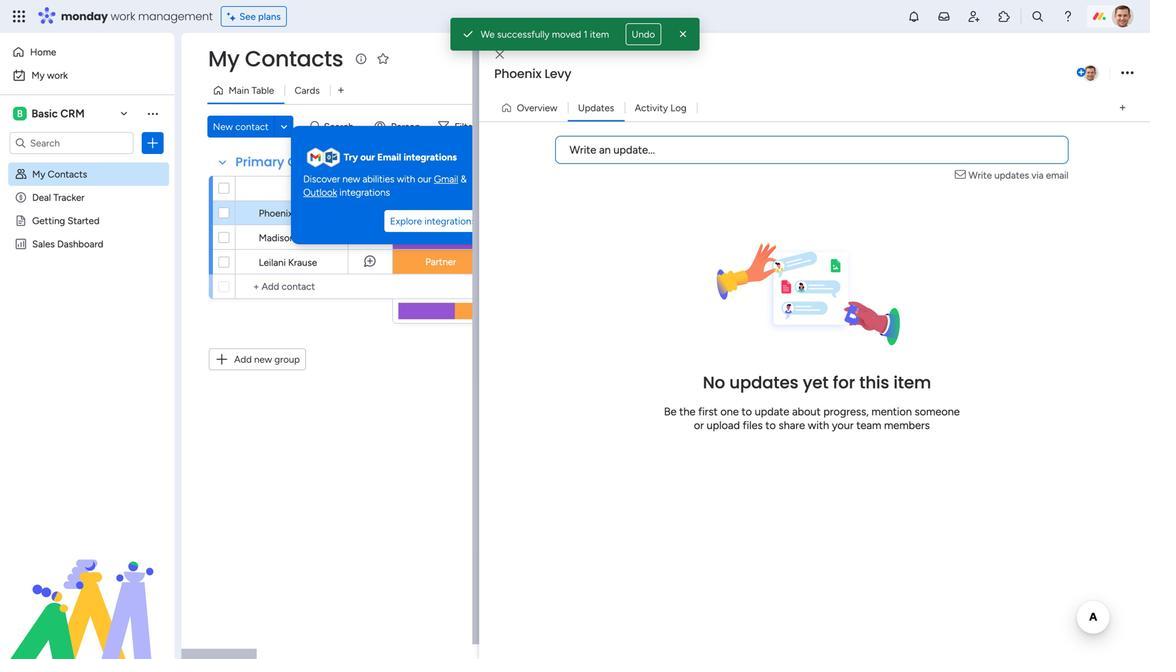 Task type: locate. For each thing, give the bounding box(es) containing it.
new right add
[[254, 354, 272, 365]]

my contacts up deal tracker
[[32, 168, 87, 180]]

0 vertical spatial levy
[[545, 65, 571, 83]]

my work link
[[8, 64, 166, 86]]

leilani
[[259, 257, 286, 268]]

add view image
[[338, 85, 344, 95], [1120, 103, 1126, 113]]

see plans button
[[221, 6, 287, 27]]

add to favorites image
[[376, 52, 390, 65]]

our right "try"
[[360, 151, 375, 163]]

0 vertical spatial work
[[111, 9, 135, 24]]

with inside discover new abilities with our gmail & outlook integrations
[[397, 173, 415, 185]]

add new group
[[234, 354, 300, 365]]

angle down image
[[281, 122, 287, 132]]

write for write updates via email
[[969, 169, 992, 181]]

management
[[138, 9, 213, 24]]

write inside button
[[570, 143, 596, 156]]

0 horizontal spatial levy
[[295, 207, 315, 219]]

options image
[[1122, 64, 1134, 83]]

with down about
[[808, 419, 829, 432]]

or
[[694, 419, 704, 432]]

email
[[1046, 169, 1069, 181]]

integrations up gmail
[[404, 151, 457, 163]]

my work
[[31, 69, 68, 81]]

workspace selection element
[[13, 105, 87, 122]]

1 vertical spatial my contacts
[[32, 168, 87, 180]]

item
[[590, 28, 609, 40], [894, 372, 931, 394]]

one
[[721, 405, 739, 418]]

terry turtle image left options image
[[1082, 64, 1100, 82]]

someone
[[915, 405, 960, 418]]

1 horizontal spatial add view image
[[1120, 103, 1126, 113]]

write left via
[[969, 169, 992, 181]]

select product image
[[12, 10, 26, 23]]

integrations inside button
[[424, 215, 476, 227]]

explore integrations button
[[385, 210, 481, 232]]

phoenix levy up overview button
[[494, 65, 571, 83]]

0 vertical spatial customer
[[420, 207, 462, 219]]

1 horizontal spatial levy
[[545, 65, 571, 83]]

activity
[[635, 102, 668, 114]]

new inside the add new group button
[[254, 354, 272, 365]]

add view image right cards button
[[338, 85, 344, 95]]

table
[[252, 85, 274, 96]]

envelope o image
[[955, 168, 969, 182]]

lottie animation image
[[0, 521, 175, 659]]

discover new abilities with our gmail & outlook integrations
[[303, 173, 467, 198]]

0 horizontal spatial item
[[590, 28, 609, 40]]

phoenix up madison
[[259, 207, 293, 219]]

customer down type on the top left
[[420, 207, 462, 219]]

update feed image
[[937, 10, 951, 23]]

home link
[[8, 41, 166, 63]]

getting started
[[32, 215, 100, 227]]

be
[[664, 405, 677, 418]]

overview
[[517, 102, 558, 114]]

integrations down abilities
[[340, 187, 390, 198]]

0 vertical spatial phoenix
[[494, 65, 542, 83]]

0 horizontal spatial add view image
[[338, 85, 344, 95]]

main
[[229, 85, 249, 96]]

0 vertical spatial item
[[590, 28, 609, 40]]

with down "try our email integrations"
[[397, 173, 415, 185]]

work right monday at the top
[[111, 9, 135, 24]]

my up main
[[208, 43, 240, 74]]

work for my
[[47, 69, 68, 81]]

write left an
[[570, 143, 596, 156]]

see
[[239, 11, 256, 22]]

0 vertical spatial new
[[342, 173, 360, 185]]

1 horizontal spatial with
[[808, 419, 829, 432]]

Search in workspace field
[[29, 135, 114, 151]]

terry turtle image right 'help' image
[[1112, 5, 1134, 27]]

to
[[742, 405, 752, 418], [766, 419, 776, 432]]

we successfully moved 1 item
[[481, 28, 609, 40]]

work inside option
[[47, 69, 68, 81]]

0 vertical spatial add view image
[[338, 85, 344, 95]]

outlook
[[303, 187, 337, 198]]

Type field
[[427, 181, 455, 196]]

levy up overview
[[545, 65, 571, 83]]

lottie animation element
[[0, 521, 175, 659]]

our left gmail
[[418, 173, 432, 185]]

files
[[743, 419, 763, 432]]

1 horizontal spatial write
[[969, 169, 992, 181]]

1 horizontal spatial our
[[418, 173, 432, 185]]

successfully
[[497, 28, 550, 40]]

0 vertical spatial write
[[570, 143, 596, 156]]

0 vertical spatial with
[[397, 173, 415, 185]]

my inside list box
[[32, 168, 45, 180]]

work down home
[[47, 69, 68, 81]]

1 vertical spatial customer
[[420, 231, 462, 243]]

write updates via email
[[969, 169, 1069, 181]]

new contact
[[213, 121, 269, 132]]

contacts up tracker in the top left of the page
[[48, 168, 87, 180]]

1
[[584, 28, 588, 40]]

new down "try"
[[342, 173, 360, 185]]

phoenix levy up madison doyle
[[259, 207, 315, 219]]

0 vertical spatial updates
[[995, 169, 1029, 181]]

1 vertical spatial integrations
[[340, 187, 390, 198]]

0 vertical spatial phoenix levy
[[494, 65, 571, 83]]

alert
[[451, 18, 700, 51]]

first
[[698, 405, 718, 418]]

0 horizontal spatial write
[[570, 143, 596, 156]]

help
[[1092, 624, 1117, 638]]

1 vertical spatial item
[[894, 372, 931, 394]]

search everything image
[[1031, 10, 1045, 23]]

terry turtle image
[[1112, 5, 1134, 27], [1082, 64, 1100, 82]]

with
[[397, 173, 415, 185], [808, 419, 829, 432]]

0 vertical spatial integrations
[[404, 151, 457, 163]]

1 vertical spatial write
[[969, 169, 992, 181]]

to down update
[[766, 419, 776, 432]]

our
[[360, 151, 375, 163], [418, 173, 432, 185]]

update
[[755, 405, 790, 418]]

0 vertical spatial our
[[360, 151, 375, 163]]

activity log button
[[625, 97, 697, 119]]

1 vertical spatial work
[[47, 69, 68, 81]]

contacts inside primary contacts field
[[288, 153, 345, 171]]

1 horizontal spatial work
[[111, 9, 135, 24]]

0 horizontal spatial work
[[47, 69, 68, 81]]

1 horizontal spatial phoenix levy
[[494, 65, 571, 83]]

phoenix inside field
[[494, 65, 542, 83]]

gmail button
[[434, 173, 458, 186]]

cards button
[[284, 79, 330, 101]]

new inside discover new abilities with our gmail & outlook integrations
[[342, 173, 360, 185]]

customer down explore integrations in the top left of the page
[[420, 231, 462, 243]]

person
[[391, 121, 420, 132]]

levy
[[545, 65, 571, 83], [295, 207, 315, 219]]

integrations
[[404, 151, 457, 163], [340, 187, 390, 198], [424, 215, 476, 227]]

no
[[703, 372, 725, 394]]

item up mention
[[894, 372, 931, 394]]

0 horizontal spatial my contacts
[[32, 168, 87, 180]]

write
[[570, 143, 596, 156], [969, 169, 992, 181]]

0 horizontal spatial updates
[[730, 372, 799, 394]]

to up files
[[742, 405, 752, 418]]

my contacts up table
[[208, 43, 343, 74]]

1 vertical spatial new
[[254, 354, 272, 365]]

0 horizontal spatial to
[[742, 405, 752, 418]]

1 vertical spatial terry turtle image
[[1082, 64, 1100, 82]]

new
[[342, 173, 360, 185], [254, 354, 272, 365]]

contacts
[[245, 43, 343, 74], [288, 153, 345, 171], [48, 168, 87, 180]]

phoenix down close image
[[494, 65, 542, 83]]

1 vertical spatial with
[[808, 419, 829, 432]]

option
[[0, 162, 175, 165]]

add new group button
[[209, 349, 306, 370]]

0 vertical spatial terry turtle image
[[1112, 5, 1134, 27]]

about
[[792, 405, 821, 418]]

item right 1 on the right top
[[590, 28, 609, 40]]

dapulse addbtn image
[[1077, 68, 1086, 77]]

my down home
[[31, 69, 45, 81]]

0 vertical spatial my contacts
[[208, 43, 343, 74]]

integrations down type on the top left
[[424, 215, 476, 227]]

new for add
[[254, 354, 272, 365]]

via
[[1032, 169, 1044, 181]]

0 horizontal spatial new
[[254, 354, 272, 365]]

1 vertical spatial updates
[[730, 372, 799, 394]]

1 horizontal spatial updates
[[995, 169, 1029, 181]]

2 vertical spatial integrations
[[424, 215, 476, 227]]

monday work management
[[61, 9, 213, 24]]

1 horizontal spatial new
[[342, 173, 360, 185]]

krause
[[288, 257, 317, 268]]

list box
[[0, 160, 175, 441]]

1 vertical spatial to
[[766, 419, 776, 432]]

updates button
[[568, 97, 625, 119]]

levy up doyle on the top of page
[[295, 207, 315, 219]]

write an update...
[[570, 143, 655, 156]]

phoenix levy
[[494, 65, 571, 83], [259, 207, 315, 219]]

work
[[111, 9, 135, 24], [47, 69, 68, 81]]

see plans
[[239, 11, 281, 22]]

undo
[[632, 28, 655, 40]]

Primary Contacts field
[[232, 153, 349, 171]]

update...
[[614, 143, 655, 156]]

for
[[833, 372, 855, 394]]

activity log
[[635, 102, 687, 114]]

contacts up cards button
[[245, 43, 343, 74]]

updates left via
[[995, 169, 1029, 181]]

public board image
[[14, 214, 27, 227]]

cards
[[295, 85, 320, 96]]

add view image down options image
[[1120, 103, 1126, 113]]

1 vertical spatial phoenix levy
[[259, 207, 315, 219]]

0 horizontal spatial our
[[360, 151, 375, 163]]

1 horizontal spatial phoenix
[[494, 65, 542, 83]]

updates
[[578, 102, 614, 114]]

1 vertical spatial our
[[418, 173, 432, 185]]

v2 search image
[[310, 119, 321, 134]]

primary contacts
[[236, 153, 345, 171]]

1 vertical spatial add view image
[[1120, 103, 1126, 113]]

options image
[[146, 136, 160, 150]]

my up deal
[[32, 168, 45, 180]]

0 horizontal spatial with
[[397, 173, 415, 185]]

home option
[[8, 41, 166, 63]]

mention
[[872, 405, 912, 418]]

write for write an update...
[[570, 143, 596, 156]]

Search field
[[321, 117, 362, 136]]

moved
[[552, 28, 581, 40]]

updates up update
[[730, 372, 799, 394]]

contacts up the discover
[[288, 153, 345, 171]]

updates
[[995, 169, 1029, 181], [730, 372, 799, 394]]

1 horizontal spatial item
[[894, 372, 931, 394]]

2 customer from the top
[[420, 231, 462, 243]]

1 vertical spatial phoenix
[[259, 207, 293, 219]]



Task type: describe. For each thing, give the bounding box(es) containing it.
add
[[234, 354, 252, 365]]

My Contacts field
[[205, 43, 347, 74]]

overview button
[[496, 97, 568, 119]]

Phoenix Levy field
[[491, 65, 1074, 83]]

contacts inside list box
[[48, 168, 87, 180]]

madison
[[259, 232, 295, 244]]

basic
[[31, 107, 58, 120]]

help button
[[1081, 620, 1128, 643]]

+ Add contact text field
[[242, 279, 386, 295]]

1 vertical spatial levy
[[295, 207, 315, 219]]

item inside alert
[[590, 28, 609, 40]]

sales
[[32, 238, 55, 250]]

dashboard
[[57, 238, 103, 250]]

the
[[679, 405, 696, 418]]

1 customer from the top
[[420, 207, 462, 219]]

leilani krause
[[259, 257, 317, 268]]

yet
[[803, 372, 829, 394]]

contacts for my contacts field
[[245, 43, 343, 74]]

be the first one to update about progress, mention someone or upload files to share with your team members
[[664, 405, 960, 432]]

getting
[[32, 215, 65, 227]]

our inside discover new abilities with our gmail & outlook integrations
[[418, 173, 432, 185]]

integrations inside discover new abilities with our gmail & outlook integrations
[[340, 187, 390, 198]]

we
[[481, 28, 495, 40]]

tracker
[[53, 192, 85, 203]]

type
[[430, 183, 451, 194]]

main table button
[[207, 79, 284, 101]]

basic crm
[[31, 107, 85, 120]]

1 horizontal spatial my contacts
[[208, 43, 343, 74]]

share
[[779, 419, 805, 432]]

alert containing we successfully moved 1 item
[[451, 18, 700, 51]]

sales dashboard
[[32, 238, 103, 250]]

phoenix levy inside field
[[494, 65, 571, 83]]

log
[[671, 102, 687, 114]]

filter button
[[433, 116, 497, 138]]

&
[[461, 173, 467, 185]]

madison doyle
[[259, 232, 322, 244]]

monday marketplace image
[[998, 10, 1011, 23]]

contacts for primary contacts field
[[288, 153, 345, 171]]

discover
[[303, 173, 340, 185]]

0 vertical spatial to
[[742, 405, 752, 418]]

deal
[[32, 192, 51, 203]]

main table
[[229, 85, 274, 96]]

undo button
[[626, 23, 661, 45]]

with inside the "be the first one to update about progress, mention someone or upload files to share with your team members"
[[808, 419, 829, 432]]

notifications image
[[907, 10, 921, 23]]

primary
[[236, 153, 284, 171]]

this
[[860, 372, 889, 394]]

invite members image
[[967, 10, 981, 23]]

0 horizontal spatial phoenix
[[259, 207, 293, 219]]

crm
[[60, 107, 85, 120]]

try
[[344, 151, 358, 163]]

contact
[[296, 182, 331, 194]]

email
[[377, 151, 401, 163]]

progress,
[[824, 405, 869, 418]]

monday
[[61, 9, 108, 24]]

close image
[[676, 27, 690, 41]]

work for monday
[[111, 9, 135, 24]]

updates for write
[[995, 169, 1029, 181]]

list box containing my contacts
[[0, 160, 175, 441]]

members
[[884, 419, 930, 432]]

new
[[213, 121, 233, 132]]

explore
[[390, 215, 422, 227]]

0 horizontal spatial phoenix levy
[[259, 207, 315, 219]]

doyle
[[297, 232, 322, 244]]

public dashboard image
[[14, 238, 27, 251]]

an
[[599, 143, 611, 156]]

plans
[[258, 11, 281, 22]]

upload
[[707, 419, 740, 432]]

started
[[67, 215, 100, 227]]

my inside option
[[31, 69, 45, 81]]

help image
[[1061, 10, 1075, 23]]

levy inside field
[[545, 65, 571, 83]]

gmail
[[434, 173, 458, 185]]

partner
[[425, 256, 456, 268]]

close image
[[496, 50, 504, 60]]

0 horizontal spatial terry turtle image
[[1082, 64, 1100, 82]]

write an update... button
[[555, 136, 1069, 164]]

filter
[[455, 121, 476, 132]]

1 horizontal spatial to
[[766, 419, 776, 432]]

person button
[[369, 116, 429, 138]]

show board description image
[[353, 52, 369, 66]]

team
[[857, 419, 882, 432]]

no updates yet for this item
[[703, 372, 931, 394]]

contact
[[235, 121, 269, 132]]

my contacts inside list box
[[32, 168, 87, 180]]

try our email integrations
[[344, 151, 457, 163]]

abilities
[[363, 173, 395, 185]]

home
[[30, 46, 56, 58]]

updates for no
[[730, 372, 799, 394]]

b
[[17, 108, 23, 119]]

1 horizontal spatial terry turtle image
[[1112, 5, 1134, 27]]

workspace options image
[[146, 107, 160, 120]]

deal tracker
[[32, 192, 85, 203]]

my work option
[[8, 64, 166, 86]]

new for discover
[[342, 173, 360, 185]]

new contact button
[[207, 116, 274, 138]]

your
[[832, 419, 854, 432]]

workspace image
[[13, 106, 27, 121]]

outlook button
[[303, 186, 337, 199]]

group
[[275, 354, 300, 365]]



Task type: vqa. For each thing, say whether or not it's contained in the screenshot.
& on the left of page
yes



